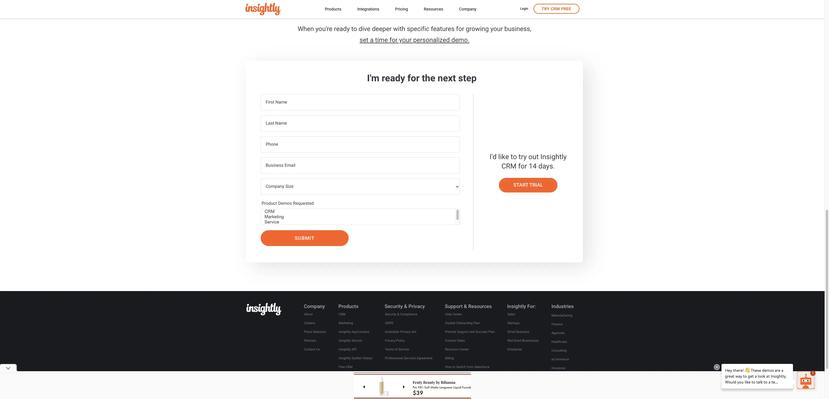 Task type: locate. For each thing, give the bounding box(es) containing it.
0 horizontal spatial free
[[339, 366, 345, 370]]

privacy up terms
[[385, 339, 396, 343]]

with
[[393, 25, 406, 33]]

1 horizontal spatial to
[[453, 366, 456, 370]]

1 vertical spatial services
[[571, 376, 583, 380]]

0 horizontal spatial plan
[[474, 322, 480, 326]]

insightly service link
[[339, 338, 363, 345]]

support up help center
[[445, 304, 463, 310]]

policy
[[396, 339, 405, 343]]

insightly up sales link
[[507, 304, 526, 310]]

healthcare link
[[552, 339, 568, 346]]

insightly logo image
[[246, 3, 281, 15], [247, 303, 282, 316]]

& inside 'security & compliance' link
[[398, 313, 400, 317]]

finance link
[[552, 322, 563, 328]]

status
[[363, 357, 372, 361]]

1 vertical spatial your
[[399, 36, 412, 44]]

None text field
[[261, 94, 460, 111]]

personalized
[[413, 36, 450, 44]]

& for privacy
[[404, 304, 408, 310]]

sales
[[508, 313, 516, 317], [458, 339, 465, 343]]

1 vertical spatial insightly logo link
[[247, 303, 282, 317]]

1 horizontal spatial sales
[[508, 313, 516, 317]]

2 vertical spatial to
[[453, 366, 456, 370]]

services inside "link"
[[571, 376, 583, 380]]

0 vertical spatial to
[[352, 25, 357, 33]]

0 horizontal spatial professional
[[385, 357, 403, 361]]

of
[[395, 348, 398, 352]]

& left compliance
[[398, 313, 400, 317]]

0 vertical spatial company
[[459, 7, 477, 11]]

appconnect up insightly service
[[352, 331, 369, 334]]

0 vertical spatial center
[[453, 313, 462, 317]]

1 vertical spatial insightly logo image
[[247, 303, 282, 316]]

careers link
[[304, 321, 316, 327]]

support
[[445, 304, 463, 310], [457, 331, 469, 334]]

insightly system status
[[339, 357, 372, 361]]

1 vertical spatial support
[[457, 331, 469, 334]]

1 horizontal spatial contact
[[445, 339, 457, 343]]

startups
[[508, 322, 520, 326]]

onboarding
[[456, 322, 473, 326]]

0 vertical spatial appconnect
[[352, 331, 369, 334]]

to inside how to switch from salesforce link
[[453, 366, 456, 370]]

free right try
[[562, 6, 571, 11]]

try crm free link
[[534, 4, 580, 14]]

1 horizontal spatial free
[[562, 6, 571, 11]]

how
[[445, 366, 452, 370]]

security for security & compliance
[[385, 313, 397, 317]]

0 vertical spatial sales
[[508, 313, 516, 317]]

0 vertical spatial free
[[562, 6, 571, 11]]

pricing
[[395, 7, 408, 11]]

resources up onboarding
[[469, 304, 492, 310]]

set a time for your personalized demo. link
[[360, 36, 470, 44]]

& up compliance
[[404, 304, 408, 310]]

1 vertical spatial center
[[460, 348, 469, 352]]

releases
[[313, 331, 326, 334]]

for left 'the'
[[408, 73, 420, 84]]

security up security & compliance at the bottom
[[385, 304, 403, 310]]

like
[[499, 153, 509, 161]]

0 vertical spatial professional
[[385, 357, 403, 361]]

1 vertical spatial company
[[304, 304, 325, 310]]

to left dive at the left of page
[[352, 25, 357, 33]]

contact
[[445, 339, 457, 343], [304, 348, 316, 352]]

0 vertical spatial services
[[404, 357, 416, 361]]

products link
[[325, 5, 342, 13]]

1 horizontal spatial service
[[399, 348, 409, 352]]

businesses
[[523, 339, 539, 343]]

free inside button
[[562, 6, 571, 11]]

1 horizontal spatial your
[[491, 25, 503, 33]]

0 vertical spatial privacy
[[409, 304, 425, 310]]

integrations down from
[[464, 375, 481, 378]]

for
[[456, 25, 465, 33], [390, 36, 398, 44], [408, 73, 420, 84], [519, 163, 527, 171]]

0 vertical spatial plan
[[474, 322, 480, 326]]

0 horizontal spatial &
[[398, 313, 400, 317]]

agencies link
[[552, 331, 565, 337]]

products up crm link
[[339, 304, 359, 310]]

insightly up 'days.'
[[541, 153, 567, 161]]

ready right the you're on the left of page
[[334, 25, 350, 33]]

guided
[[445, 322, 456, 326]]

plan right "success"
[[489, 331, 495, 334]]

center inside help center link
[[453, 313, 462, 317]]

1 horizontal spatial professional
[[552, 376, 570, 380]]

ready right i'm
[[382, 73, 405, 84]]

professional down of
[[385, 357, 403, 361]]

1 vertical spatial plan
[[489, 331, 495, 334]]

professional inside "link"
[[552, 376, 570, 380]]

industries
[[552, 304, 574, 310]]

center right help
[[453, 313, 462, 317]]

1 vertical spatial to
[[511, 153, 517, 161]]

1 vertical spatial sales
[[458, 339, 465, 343]]

professional services link
[[552, 375, 583, 381]]

1 vertical spatial integrations
[[464, 375, 481, 378]]

insightly logo link
[[246, 3, 316, 15], [247, 303, 282, 317]]

resources
[[424, 7, 444, 11], [469, 304, 492, 310]]

requested
[[293, 201, 314, 206]]

0 horizontal spatial services
[[404, 357, 416, 361]]

0 vertical spatial integrations
[[357, 7, 380, 11]]

insightly logo image for bottom insightly logo link
[[247, 303, 282, 316]]

0 horizontal spatial contact
[[304, 348, 316, 352]]

billing link
[[445, 356, 454, 362]]

crm down like
[[502, 163, 517, 171]]

& up onboarding
[[464, 304, 467, 310]]

insightly
[[541, 153, 567, 161], [507, 304, 526, 310], [339, 331, 351, 334], [339, 339, 351, 343], [339, 348, 351, 352], [339, 357, 351, 361]]

0 vertical spatial contact
[[445, 339, 457, 343]]

sales up startups
[[508, 313, 516, 317]]

company up the about
[[304, 304, 325, 310]]

0 vertical spatial products
[[325, 7, 342, 11]]

0 vertical spatial service
[[352, 339, 362, 343]]

1 vertical spatial professional
[[552, 376, 570, 380]]

sales up resource center
[[458, 339, 465, 343]]

terms of service link
[[385, 347, 410, 354]]

small
[[508, 331, 516, 334]]

security & compliance
[[385, 313, 417, 317]]

insightly up free crm at bottom
[[339, 357, 351, 361]]

contact left 'us'
[[304, 348, 316, 352]]

privacy left act
[[400, 331, 411, 334]]

growing
[[466, 25, 489, 33]]

privacy up compliance
[[409, 304, 425, 310]]

healthcare
[[552, 341, 567, 344]]

crm
[[551, 6, 560, 11], [502, 163, 517, 171], [339, 313, 346, 317], [346, 366, 353, 370]]

act
[[412, 331, 417, 334]]

insightly for insightly service
[[339, 339, 351, 343]]

plan up and
[[474, 322, 480, 326]]

1 horizontal spatial ready
[[382, 73, 405, 84]]

services for professional services
[[571, 376, 583, 380]]

0 vertical spatial security
[[385, 304, 403, 310]]

your
[[491, 25, 503, 33], [399, 36, 412, 44]]

system
[[352, 357, 362, 361]]

0 vertical spatial resources
[[424, 7, 444, 11]]

resources up features
[[424, 7, 444, 11]]

1 vertical spatial resources
[[469, 304, 492, 310]]

0 vertical spatial insightly logo link
[[246, 3, 316, 15]]

crm up marketing on the left bottom of the page
[[339, 313, 346, 317]]

0 horizontal spatial integrations
[[357, 7, 380, 11]]

i'd like to try out insightly crm for 14 days.
[[490, 153, 567, 171]]

support & resources
[[445, 304, 492, 310]]

0 horizontal spatial your
[[399, 36, 412, 44]]

service right of
[[399, 348, 409, 352]]

1 horizontal spatial company
[[459, 7, 477, 11]]

your down with
[[399, 36, 412, 44]]

features
[[431, 25, 455, 33]]

professional for professional services agreement
[[385, 357, 403, 361]]

1 vertical spatial service
[[399, 348, 409, 352]]

insightly inside i'd like to try out insightly crm for 14 days.
[[541, 153, 567, 161]]

free
[[562, 6, 571, 11], [339, 366, 345, 370]]

None submit
[[261, 231, 349, 247]]

support down guided onboarding plan link on the right of page
[[457, 331, 469, 334]]

0 vertical spatial ready
[[334, 25, 350, 33]]

your right growing
[[491, 25, 503, 33]]

login link
[[520, 7, 529, 12]]

i'm
[[367, 73, 380, 84]]

privacy
[[409, 304, 425, 310], [400, 331, 411, 334], [385, 339, 396, 343]]

None text field
[[261, 115, 460, 132], [261, 137, 460, 153], [261, 158, 460, 174], [261, 115, 460, 132], [261, 137, 460, 153], [261, 158, 460, 174]]

business
[[517, 331, 530, 334]]

1 vertical spatial free
[[339, 366, 345, 370]]

help center link
[[445, 312, 463, 318]]

service down insightly appconnect link
[[352, 339, 362, 343]]

for inside i'd like to try out insightly crm for 14 days.
[[519, 163, 527, 171]]

manufacturing link
[[552, 313, 573, 320]]

industries link
[[552, 304, 574, 310]]

product demos requested
[[262, 201, 314, 206]]

center
[[453, 313, 462, 317], [460, 348, 469, 352]]

1 horizontal spatial services
[[571, 376, 583, 380]]

products up the you're on the left of page
[[325, 7, 342, 11]]

0 vertical spatial insightly logo image
[[246, 3, 281, 15]]

insightly up insightly api
[[339, 339, 351, 343]]

1 vertical spatial contact
[[304, 348, 316, 352]]

ecommerce
[[552, 358, 569, 362]]

2 horizontal spatial to
[[511, 153, 517, 161]]

to right how
[[453, 366, 456, 370]]

professional services agreement link
[[385, 356, 433, 362]]

center right 'resource'
[[460, 348, 469, 352]]

1 vertical spatial security
[[385, 313, 397, 317]]

terms
[[385, 348, 394, 352]]

for:
[[528, 304, 536, 310]]

pricing link
[[395, 5, 408, 13]]

0 vertical spatial your
[[491, 25, 503, 33]]

appconnect
[[352, 331, 369, 334], [445, 375, 463, 378]]

0 horizontal spatial sales
[[458, 339, 465, 343]]

try
[[542, 6, 550, 11]]

to
[[352, 25, 357, 33], [511, 153, 517, 161], [453, 366, 456, 370]]

for down try
[[519, 163, 527, 171]]

crm right try
[[551, 6, 560, 11]]

center inside "resource center" link
[[460, 348, 469, 352]]

1 vertical spatial ready
[[382, 73, 405, 84]]

appconnect up compare at the bottom right of the page
[[445, 375, 463, 378]]

1 vertical spatial products
[[339, 304, 359, 310]]

success
[[476, 331, 488, 334]]

2 horizontal spatial &
[[464, 304, 467, 310]]

insightly left api
[[339, 348, 351, 352]]

australian privacy act link
[[385, 329, 417, 336]]

professional down insurance link in the bottom right of the page
[[552, 376, 570, 380]]

press releases
[[304, 331, 326, 334]]

company up growing
[[459, 7, 477, 11]]

from
[[467, 366, 474, 370]]

integrations up dive at the left of page
[[357, 7, 380, 11]]

gdpr link
[[385, 321, 394, 327]]

security up gdpr
[[385, 313, 397, 317]]

free down insightly system status link
[[339, 366, 345, 370]]

to left try
[[511, 153, 517, 161]]

contact sales link
[[445, 338, 466, 345]]

premier
[[445, 331, 457, 334]]

privacy policy link
[[385, 338, 405, 345]]

&
[[404, 304, 408, 310], [464, 304, 467, 310], [398, 313, 400, 317]]

1 horizontal spatial &
[[404, 304, 408, 310]]

agreement
[[417, 357, 433, 361]]

insightly down marketing "link"
[[339, 331, 351, 334]]

1 vertical spatial appconnect
[[445, 375, 463, 378]]

how to switch from salesforce
[[445, 366, 490, 370]]

0 horizontal spatial service
[[352, 339, 362, 343]]

contact down premier
[[445, 339, 457, 343]]



Task type: vqa. For each thing, say whether or not it's contained in the screenshot.
virtual
no



Task type: describe. For each thing, give the bounding box(es) containing it.
1 vertical spatial privacy
[[400, 331, 411, 334]]

insightly for insightly appconnect
[[339, 331, 351, 334]]

insurance link
[[552, 366, 566, 372]]

dive
[[359, 25, 371, 33]]

press
[[304, 331, 312, 334]]

professional services agreement
[[385, 357, 433, 361]]

contact us link
[[304, 347, 320, 354]]

marketing
[[339, 322, 353, 326]]

us
[[316, 348, 320, 352]]

sized
[[514, 339, 522, 343]]

australian privacy act
[[385, 331, 417, 334]]

0 horizontal spatial company
[[304, 304, 325, 310]]

start trial
[[514, 182, 543, 188]]

crm inside button
[[551, 6, 560, 11]]

next
[[438, 73, 456, 84]]

14
[[529, 163, 537, 171]]

specific
[[407, 25, 430, 33]]

compliance
[[400, 313, 417, 317]]

resource
[[445, 348, 459, 352]]

to inside i'd like to try out insightly crm for 14 days.
[[511, 153, 517, 161]]

insightly for insightly system status
[[339, 357, 351, 361]]

free crm
[[339, 366, 353, 370]]

small business
[[508, 331, 530, 334]]

you're
[[316, 25, 333, 33]]

insightly for insightly for:
[[507, 304, 526, 310]]

insightly logo image for top insightly logo link
[[246, 3, 281, 15]]

compare crms link
[[445, 382, 468, 389]]

step
[[459, 73, 477, 84]]

terms of service
[[385, 348, 409, 352]]

insightly api
[[339, 348, 357, 352]]

insightly service
[[339, 339, 362, 343]]

1 horizontal spatial appconnect
[[445, 375, 463, 378]]

0 horizontal spatial resources
[[424, 7, 444, 11]]

partners link
[[304, 338, 317, 345]]

insightly for insightly api
[[339, 348, 351, 352]]

center for help center
[[453, 313, 462, 317]]

enterprise
[[508, 348, 522, 352]]

time
[[375, 36, 388, 44]]

& for compliance
[[398, 313, 400, 317]]

about
[[304, 313, 313, 317]]

press releases link
[[304, 329, 326, 336]]

switch
[[456, 366, 466, 370]]

ecommerce link
[[552, 357, 570, 363]]

resource center
[[445, 348, 469, 352]]

product
[[262, 201, 277, 206]]

and
[[470, 331, 475, 334]]

trial
[[530, 182, 543, 188]]

startups link
[[507, 321, 520, 327]]

business,
[[505, 25, 532, 33]]

days.
[[539, 163, 555, 171]]

for up demo.
[[456, 25, 465, 33]]

australian
[[385, 331, 400, 334]]

help center
[[445, 313, 462, 317]]

insightly system status link
[[339, 356, 373, 362]]

0 vertical spatial support
[[445, 304, 463, 310]]

contact us
[[304, 348, 320, 352]]

contact for contact sales
[[445, 339, 457, 343]]

company link
[[459, 5, 477, 13]]

service inside "link"
[[399, 348, 409, 352]]

contact for contact us
[[304, 348, 316, 352]]

help
[[445, 313, 452, 317]]

0 horizontal spatial appconnect
[[352, 331, 369, 334]]

0 horizontal spatial ready
[[334, 25, 350, 33]]

premier support and success plan link
[[445, 329, 495, 336]]

for right time
[[390, 36, 398, 44]]

demo.
[[452, 36, 470, 44]]

a
[[370, 36, 374, 44]]

0 horizontal spatial to
[[352, 25, 357, 33]]

insightly api link
[[339, 347, 357, 354]]

2 vertical spatial privacy
[[385, 339, 396, 343]]

compare
[[445, 383, 459, 387]]

crm down insightly system status link
[[346, 366, 353, 370]]

insurance
[[552, 367, 566, 371]]

guided onboarding plan link
[[445, 321, 480, 327]]

1 horizontal spatial integrations
[[464, 375, 481, 378]]

sales link
[[507, 312, 516, 318]]

how to switch from salesforce link
[[445, 365, 490, 371]]

try crm free
[[542, 6, 571, 11]]

center for resource center
[[460, 348, 469, 352]]

services for professional services agreement
[[404, 357, 416, 361]]

crms
[[459, 383, 468, 387]]

insightly appconnect link
[[339, 329, 370, 336]]

mid-sized businesses link
[[507, 338, 539, 345]]

security for security & privacy
[[385, 304, 403, 310]]

appconnect integrations
[[445, 375, 481, 378]]

partners
[[304, 339, 317, 343]]

agencies
[[552, 332, 565, 336]]

out
[[529, 153, 539, 161]]

free crm link
[[339, 365, 353, 371]]

compare crms
[[445, 383, 468, 387]]

crm link
[[339, 312, 346, 318]]

billing
[[445, 357, 454, 361]]

1 horizontal spatial resources
[[469, 304, 492, 310]]

demos
[[278, 201, 292, 206]]

manufacturing
[[552, 314, 573, 318]]

privacy policy
[[385, 339, 405, 343]]

resources link
[[424, 5, 444, 13]]

crm inside i'd like to try out insightly crm for 14 days.
[[502, 163, 517, 171]]

start trial link
[[499, 178, 558, 193]]

integrations link
[[357, 5, 380, 13]]

mid-
[[508, 339, 514, 343]]

gdpr
[[385, 322, 394, 326]]

professional for professional services
[[552, 376, 570, 380]]

1 horizontal spatial plan
[[489, 331, 495, 334]]

& for resources
[[464, 304, 467, 310]]

login
[[520, 7, 529, 11]]

try crm free button
[[534, 4, 580, 14]]



